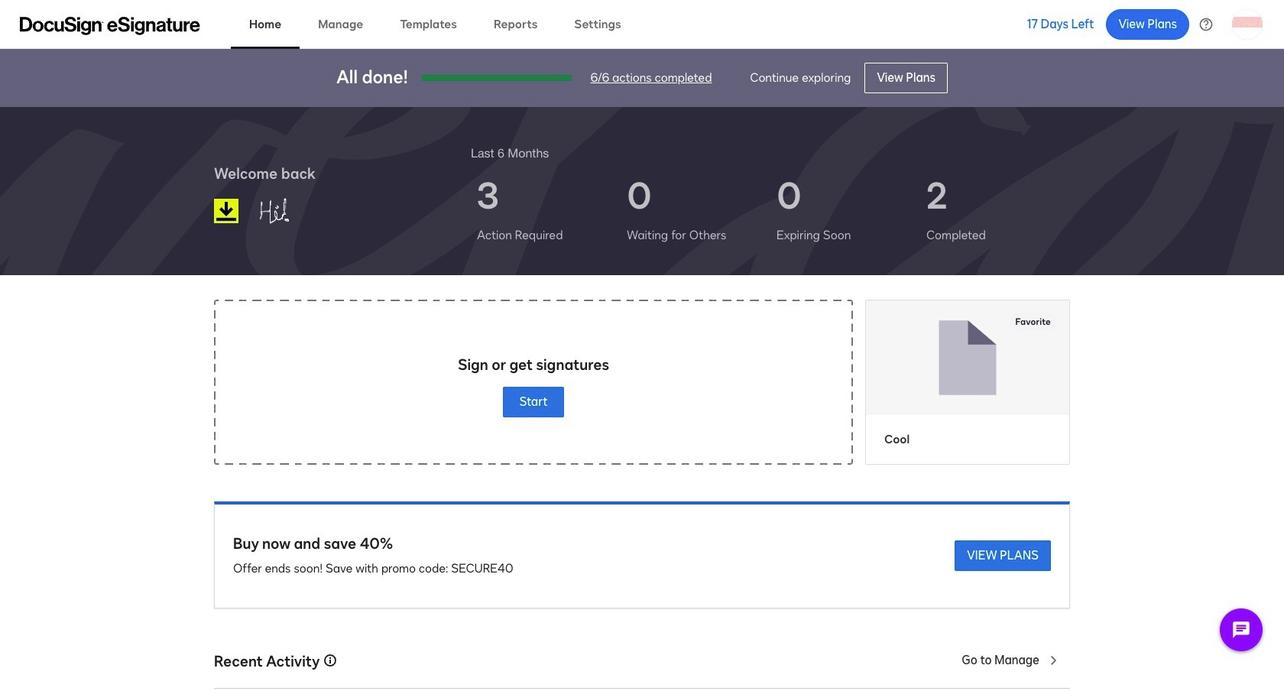 Task type: vqa. For each thing, say whether or not it's contained in the screenshot.
DocuSignLogo
yes



Task type: locate. For each thing, give the bounding box(es) containing it.
heading
[[471, 144, 549, 162]]

your uploaded profile image image
[[1232, 9, 1263, 39]]

list
[[471, 162, 1070, 257]]



Task type: describe. For each thing, give the bounding box(es) containing it.
docusign esignature image
[[20, 16, 200, 35]]

docusignlogo image
[[214, 199, 239, 223]]

generic name image
[[252, 191, 331, 231]]

use cool image
[[866, 300, 1070, 415]]



